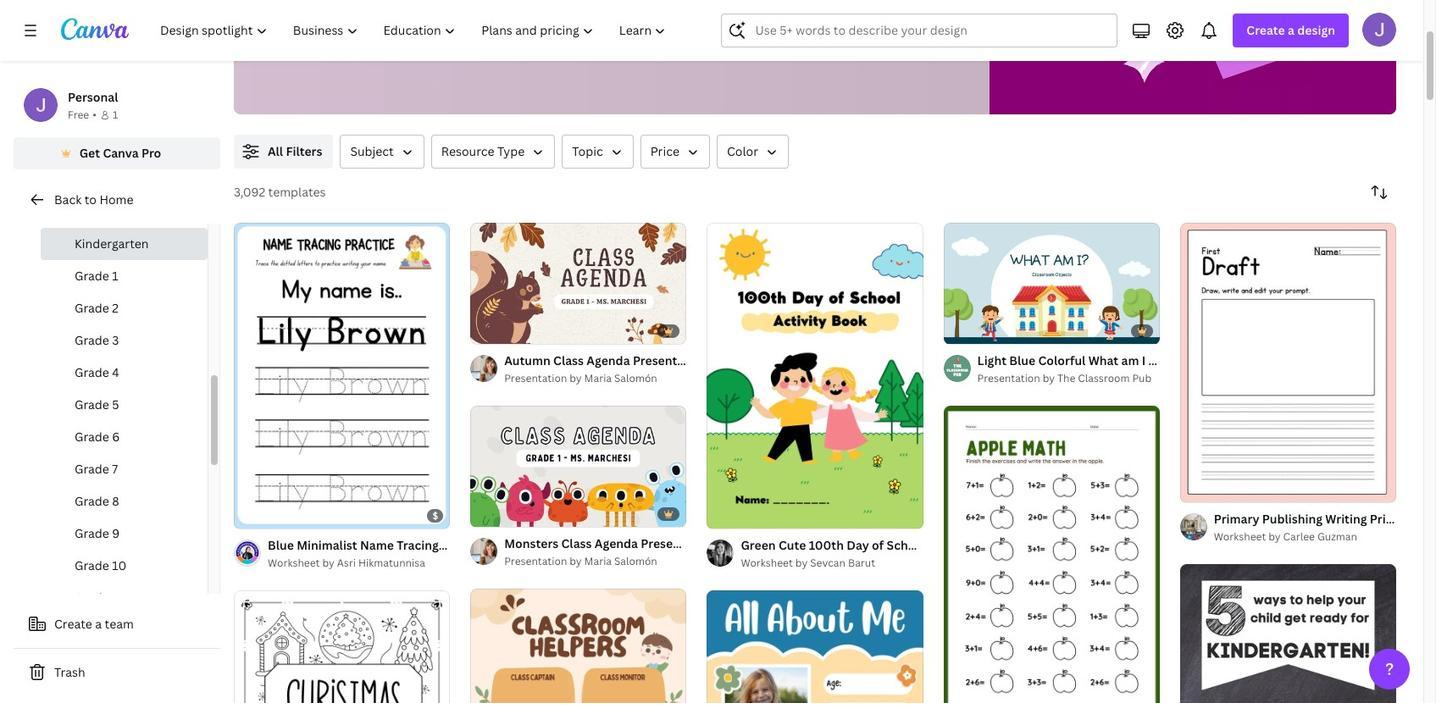 Task type: describe. For each thing, give the bounding box(es) containing it.
grade 10
[[75, 558, 127, 574]]

tracing
[[397, 537, 439, 554]]

pre-
[[75, 203, 98, 220]]

1 of 14 link for monsters
[[471, 406, 687, 527]]

subject
[[350, 143, 394, 159]]

blue minimalist name tracing practice worksheet image
[[234, 223, 450, 529]]

of for 1 of 17 link at the top of page
[[963, 324, 972, 336]]

activity
[[930, 537, 975, 554]]

grade for grade 8
[[75, 493, 109, 509]]

classroom
[[1078, 371, 1130, 386]]

subject button
[[340, 135, 425, 169]]

maria for monsters
[[585, 554, 612, 569]]

grade 9 link
[[41, 518, 208, 550]]

1 vertical spatial 2
[[1211, 483, 1217, 495]]

grade 2
[[75, 300, 119, 316]]

free
[[68, 108, 89, 122]]

agenda for monsters
[[595, 536, 638, 552]]

back
[[54, 192, 82, 208]]

light blue colorful what am i classroom objects quiz presentation image
[[944, 223, 1160, 344]]

grade 7
[[75, 461, 118, 477]]

grade for grade 9
[[75, 526, 109, 542]]

school
[[98, 203, 136, 220]]

by inside autumn class agenda presentation in colorful playful style presentation by maria salomón
[[570, 371, 582, 386]]

grade 11 link
[[41, 582, 208, 615]]

kindergarten
[[75, 236, 149, 252]]

a for team
[[95, 616, 102, 632]]

get
[[79, 145, 100, 161]]

10
[[112, 558, 127, 574]]

color
[[727, 143, 759, 159]]

autumn class agenda presentation in colorful playful style link
[[505, 352, 847, 370]]

of for the 1 of 2 link
[[1200, 483, 1209, 495]]

grade for grade 10
[[75, 558, 109, 574]]

14 for autumn
[[501, 325, 512, 337]]

grade 3
[[75, 332, 119, 348]]

7
[[112, 461, 118, 477]]

barut
[[848, 556, 876, 571]]

practice
[[442, 537, 489, 554]]

0 vertical spatial 2
[[112, 300, 119, 316]]

black white fun christmas activity worksheet set image
[[234, 591, 450, 704]]

free •
[[68, 108, 97, 122]]

grade 5 link
[[41, 389, 208, 421]]

of for "1 of 14" 'link' associated with monsters
[[490, 507, 499, 519]]

green fun apple math worksheet image
[[944, 406, 1160, 704]]

1 of 9
[[719, 509, 744, 521]]

3,092
[[234, 184, 265, 200]]

3,092 templates
[[234, 184, 326, 200]]

playful for monsters class agenda presentation in colorful playful style
[[782, 536, 823, 552]]

grade for grade 5
[[75, 397, 109, 413]]

Search search field
[[756, 14, 1107, 47]]

monsters class agenda presentation in colorful playful style presentation by maria salomón
[[505, 536, 855, 569]]

top level navigation element
[[149, 14, 681, 47]]

presentation by the classroom pub
[[978, 371, 1152, 386]]

minimalist
[[297, 537, 357, 554]]

green
[[741, 537, 776, 554]]

8
[[112, 493, 119, 509]]

the
[[1058, 371, 1076, 386]]

monsters
[[505, 536, 559, 552]]

filters
[[286, 143, 322, 159]]

monsters class agenda presentation in colorful playful style image
[[471, 406, 687, 527]]

resource
[[442, 143, 495, 159]]

pro
[[142, 145, 161, 161]]

sevcan
[[811, 556, 846, 571]]

resource type
[[442, 143, 525, 159]]

grade 6
[[75, 429, 120, 445]]

green cute 100th day of school activity book image
[[707, 223, 924, 529]]

a for design
[[1289, 22, 1295, 38]]

grade 1 link
[[41, 260, 208, 292]]

all filters
[[268, 143, 322, 159]]

topic button
[[562, 135, 634, 169]]

grade for grade 4
[[75, 365, 109, 381]]

get canva pro button
[[14, 137, 220, 170]]

100th
[[809, 537, 844, 554]]

presentation by the classroom pub link
[[978, 370, 1160, 387]]

grade 4
[[75, 365, 119, 381]]

grade 8 link
[[41, 486, 208, 518]]

green cute 100th day of school activity book worksheet by sevcan barut
[[741, 537, 1007, 571]]

1 of 2
[[1193, 483, 1217, 495]]

blue
[[268, 537, 294, 554]]

day
[[847, 537, 870, 554]]

autumn class agenda presentation in colorful playful style presentation by maria salomón
[[505, 353, 847, 386]]

1 of 14 for monsters
[[482, 507, 512, 519]]

presentation by maria salomón link for autumn
[[505, 370, 687, 387]]

price
[[651, 143, 680, 159]]

jacob simon image
[[1363, 13, 1397, 47]]

grade 11
[[75, 590, 125, 606]]

hikmatunnisa
[[359, 556, 425, 570]]

pre-school
[[75, 203, 136, 220]]

14 for monsters
[[501, 507, 512, 519]]

create a design
[[1247, 22, 1336, 38]]

in for autumn class agenda presentation in colorful playful style
[[710, 353, 721, 369]]

grade for grade 11
[[75, 590, 109, 606]]

resource type button
[[431, 135, 555, 169]]

create for create a design
[[1247, 22, 1286, 38]]

1 of 14 for autumn
[[482, 325, 512, 337]]

topic
[[572, 143, 603, 159]]



Task type: vqa. For each thing, say whether or not it's contained in the screenshot.
rightmost 4+ million
no



Task type: locate. For each thing, give the bounding box(es) containing it.
a inside button
[[95, 616, 102, 632]]

create inside dropdown button
[[1247, 22, 1286, 38]]

1 for worksheet by carlee guzman link
[[1193, 483, 1197, 495]]

trash link
[[14, 656, 220, 690]]

create left design
[[1247, 22, 1286, 38]]

1 vertical spatial salomón
[[615, 554, 658, 569]]

grade left 8
[[75, 493, 109, 509]]

guzman
[[1318, 530, 1358, 545]]

worksheet
[[1215, 530, 1267, 545], [492, 537, 554, 554], [268, 556, 320, 570], [741, 556, 793, 571]]

1 of 9 link
[[707, 223, 924, 529]]

pre-school link
[[41, 196, 208, 228]]

6 grade from the top
[[75, 429, 109, 445]]

0 horizontal spatial 2
[[112, 300, 119, 316]]

1 of 17
[[956, 324, 984, 336]]

grade for grade 7
[[75, 461, 109, 477]]

1 vertical spatial class
[[562, 536, 592, 552]]

2 presentation by maria salomón link from the top
[[505, 553, 687, 570]]

0 vertical spatial colorful
[[724, 353, 772, 369]]

style for autumn class agenda presentation in colorful playful style
[[818, 353, 847, 369]]

class for autumn
[[554, 353, 584, 369]]

9 down 8
[[112, 526, 120, 542]]

17
[[975, 324, 984, 336]]

14 up monsters
[[501, 507, 512, 519]]

presentation
[[633, 353, 707, 369], [505, 371, 567, 386], [978, 371, 1041, 386], [641, 536, 715, 552], [505, 554, 567, 569]]

None search field
[[722, 14, 1118, 47]]

1
[[113, 108, 118, 122], [112, 268, 119, 284], [956, 324, 961, 336], [482, 325, 487, 337], [1193, 483, 1197, 495], [482, 507, 487, 519], [719, 509, 724, 521]]

grade 7 link
[[41, 454, 208, 486]]

colorful for monsters class agenda presentation in colorful playful style
[[732, 536, 780, 552]]

grade down the grade 8
[[75, 526, 109, 542]]

blue minimalist name tracing practice worksheet link
[[268, 537, 554, 555]]

0 vertical spatial in
[[710, 353, 721, 369]]

yellow fun illustration classroom helpers poster image
[[471, 589, 687, 704]]

agenda inside autumn class agenda presentation in colorful playful style presentation by maria salomón
[[587, 353, 630, 369]]

grade left 10
[[75, 558, 109, 574]]

grade
[[75, 268, 109, 284], [75, 300, 109, 316], [75, 332, 109, 348], [75, 365, 109, 381], [75, 397, 109, 413], [75, 429, 109, 445], [75, 461, 109, 477], [75, 493, 109, 509], [75, 526, 109, 542], [75, 558, 109, 574], [75, 590, 109, 606]]

1 horizontal spatial 9
[[738, 509, 744, 521]]

a inside dropdown button
[[1289, 22, 1295, 38]]

worksheet down blue
[[268, 556, 320, 570]]

salomón inside monsters class agenda presentation in colorful playful style presentation by maria salomón
[[615, 554, 658, 569]]

personal
[[68, 89, 118, 105]]

grade 2 link
[[41, 292, 208, 325]]

primary publishing writing printable worksheets blush and simple image
[[1181, 223, 1397, 503]]

style for monsters class agenda presentation in colorful playful style
[[826, 536, 855, 552]]

4 grade from the top
[[75, 365, 109, 381]]

by inside blue minimalist name tracing practice worksheet worksheet by asri hikmatunnisa
[[323, 556, 335, 570]]

0 vertical spatial playful
[[774, 353, 815, 369]]

grade 3 link
[[41, 325, 208, 357]]

11 grade from the top
[[75, 590, 109, 606]]

Sort by button
[[1363, 175, 1397, 209]]

agenda
[[587, 353, 630, 369], [595, 536, 638, 552]]

0 vertical spatial create
[[1247, 22, 1286, 38]]

salomón for monsters
[[615, 554, 658, 569]]

of for "1 of 14" 'link' for autumn
[[490, 325, 499, 337]]

of inside 1 of 17 link
[[963, 324, 972, 336]]

book
[[978, 537, 1007, 554]]

grade left 6
[[75, 429, 109, 445]]

$
[[433, 509, 438, 522]]

2 grade from the top
[[75, 300, 109, 316]]

4
[[112, 365, 119, 381]]

presentation by maria salomón link down autumn
[[505, 370, 687, 387]]

3
[[112, 332, 119, 348]]

salomón inside autumn class agenda presentation in colorful playful style presentation by maria salomón
[[615, 371, 658, 386]]

1 vertical spatial 9
[[112, 526, 120, 542]]

grade up grade 2
[[75, 268, 109, 284]]

grade 6 link
[[41, 421, 208, 454]]

7 grade from the top
[[75, 461, 109, 477]]

maria
[[585, 371, 612, 386], [585, 554, 612, 569]]

class
[[554, 353, 584, 369], [562, 536, 592, 552]]

0 vertical spatial style
[[818, 353, 847, 369]]

price button
[[641, 135, 710, 169]]

presentation by maria salomón link for monsters
[[505, 553, 687, 570]]

0 vertical spatial 1 of 14
[[482, 325, 512, 337]]

monsters class agenda presentation in colorful playful style link
[[505, 535, 855, 553]]

autumn class agenda presentation in colorful playful style image
[[471, 223, 687, 344]]

2 1 of 14 link from the top
[[471, 406, 687, 527]]

1 vertical spatial 1 of 14
[[482, 507, 512, 519]]

worksheet inside "green cute 100th day of school activity book worksheet by sevcan barut"
[[741, 556, 793, 571]]

worksheet by sevcan barut link
[[741, 555, 924, 572]]

grade for grade 6
[[75, 429, 109, 445]]

cute
[[779, 537, 806, 554]]

class for monsters
[[562, 536, 592, 552]]

create a team button
[[14, 608, 220, 642]]

1 vertical spatial style
[[826, 536, 855, 552]]

of inside 1 of 9 link
[[726, 509, 736, 521]]

asri
[[337, 556, 356, 570]]

1 1 of 14 link from the top
[[471, 223, 687, 345]]

9 grade from the top
[[75, 526, 109, 542]]

colorful for autumn class agenda presentation in colorful playful style
[[724, 353, 772, 369]]

color button
[[717, 135, 789, 169]]

playful inside monsters class agenda presentation in colorful playful style presentation by maria salomón
[[782, 536, 823, 552]]

1 salomón from the top
[[615, 371, 658, 386]]

create for create a team
[[54, 616, 92, 632]]

create a design button
[[1234, 14, 1350, 47]]

1 1 of 14 from the top
[[482, 325, 512, 337]]

1 vertical spatial maria
[[585, 554, 612, 569]]

maria for autumn
[[585, 371, 612, 386]]

6
[[112, 429, 120, 445]]

back to home link
[[14, 183, 220, 217]]

agenda for autumn
[[587, 353, 630, 369]]

team
[[105, 616, 134, 632]]

0 vertical spatial presentation by maria salomón link
[[505, 370, 687, 387]]

1 grade from the top
[[75, 268, 109, 284]]

colorful
[[724, 353, 772, 369], [732, 536, 780, 552]]

1 vertical spatial playful
[[782, 536, 823, 552]]

0 vertical spatial agenda
[[587, 353, 630, 369]]

in inside autumn class agenda presentation in colorful playful style presentation by maria salomón
[[710, 353, 721, 369]]

presentation by maria salomón link
[[505, 370, 687, 387], [505, 553, 687, 570]]

maria down the autumn class agenda presentation in colorful playful style link
[[585, 371, 612, 386]]

back to home
[[54, 192, 134, 208]]

maria inside monsters class agenda presentation in colorful playful style presentation by maria salomón
[[585, 554, 612, 569]]

1 of 14 up the "practice"
[[482, 507, 512, 519]]

worksheet right the "practice"
[[492, 537, 554, 554]]

presentation by maria salomón link down monsters
[[505, 553, 687, 570]]

worksheet left carlee
[[1215, 530, 1267, 545]]

by inside "green cute 100th day of school activity book worksheet by sevcan barut"
[[796, 556, 808, 571]]

1 maria from the top
[[585, 371, 612, 386]]

class right autumn
[[554, 353, 584, 369]]

8 grade from the top
[[75, 493, 109, 509]]

a
[[1289, 22, 1295, 38], [95, 616, 102, 632]]

playful inside autumn class agenda presentation in colorful playful style presentation by maria salomón
[[774, 353, 815, 369]]

of for 1 of 9 link
[[726, 509, 736, 521]]

2 maria from the top
[[585, 554, 612, 569]]

salomón down the autumn class agenda presentation in colorful playful style link
[[615, 371, 658, 386]]

2 salomón from the top
[[615, 554, 658, 569]]

0 horizontal spatial create
[[54, 616, 92, 632]]

grade left 5 at the left bottom of page
[[75, 397, 109, 413]]

worksheet down green
[[741, 556, 793, 571]]

name
[[360, 537, 394, 554]]

canva
[[103, 145, 139, 161]]

of inside "green cute 100th day of school activity book worksheet by sevcan barut"
[[872, 537, 884, 554]]

9 up green
[[738, 509, 744, 521]]

grade 10 link
[[41, 550, 208, 582]]

playful for autumn class agenda presentation in colorful playful style
[[774, 353, 815, 369]]

maria down monsters class agenda presentation in colorful playful style 'link'
[[585, 554, 612, 569]]

create a team
[[54, 616, 134, 632]]

1 vertical spatial agenda
[[595, 536, 638, 552]]

2 1 of 14 from the top
[[482, 507, 512, 519]]

10 grade from the top
[[75, 558, 109, 574]]

class inside autumn class agenda presentation in colorful playful style presentation by maria salomón
[[554, 353, 584, 369]]

grade for grade 2
[[75, 300, 109, 316]]

colorful inside monsters class agenda presentation in colorful playful style presentation by maria salomón
[[732, 536, 780, 552]]

1 horizontal spatial a
[[1289, 22, 1295, 38]]

9
[[738, 509, 744, 521], [112, 526, 120, 542]]

blue minimalist name tracing practice worksheet worksheet by asri hikmatunnisa
[[268, 537, 554, 570]]

green cute 100th day of school activity book link
[[741, 537, 1007, 555]]

get canva pro
[[79, 145, 161, 161]]

grade left 7
[[75, 461, 109, 477]]

1 14 from the top
[[501, 325, 512, 337]]

1 vertical spatial create
[[54, 616, 92, 632]]

grade left 4
[[75, 365, 109, 381]]

1 presentation by maria salomón link from the top
[[505, 370, 687, 387]]

1 of 14 link
[[471, 223, 687, 345], [471, 406, 687, 527]]

salomón down monsters class agenda presentation in colorful playful style 'link'
[[615, 554, 658, 569]]

1 horizontal spatial 2
[[1211, 483, 1217, 495]]

1 vertical spatial presentation by maria salomón link
[[505, 553, 687, 570]]

grade down grade 1
[[75, 300, 109, 316]]

1 horizontal spatial create
[[1247, 22, 1286, 38]]

grade 5
[[75, 397, 119, 413]]

1 vertical spatial 1 of 14 link
[[471, 406, 687, 527]]

grade for grade 1
[[75, 268, 109, 284]]

salomón for autumn
[[615, 371, 658, 386]]

all about me worksheet image
[[707, 591, 924, 704]]

1 vertical spatial a
[[95, 616, 102, 632]]

grade left "3"
[[75, 332, 109, 348]]

class right monsters
[[562, 536, 592, 552]]

1 vertical spatial 14
[[501, 507, 512, 519]]

0 vertical spatial maria
[[585, 371, 612, 386]]

agenda inside monsters class agenda presentation in colorful playful style presentation by maria salomón
[[595, 536, 638, 552]]

0 vertical spatial a
[[1289, 22, 1295, 38]]

1 of 14 link for autumn
[[471, 223, 687, 345]]

a left team
[[95, 616, 102, 632]]

colorful inside autumn class agenda presentation in colorful playful style presentation by maria salomón
[[724, 353, 772, 369]]

create inside button
[[54, 616, 92, 632]]

class inside monsters class agenda presentation in colorful playful style presentation by maria salomón
[[562, 536, 592, 552]]

1 vertical spatial colorful
[[732, 536, 780, 552]]

grade 1
[[75, 268, 119, 284]]

1 vertical spatial in
[[718, 536, 729, 552]]

carlee
[[1284, 530, 1316, 545]]

coloful bold informative kindergarten infographic image
[[1181, 565, 1397, 704]]

all filters button
[[234, 135, 334, 169]]

grade 9
[[75, 526, 120, 542]]

trash
[[54, 665, 85, 681]]

1 for presentation by the classroom pub link
[[956, 324, 961, 336]]

0 vertical spatial 9
[[738, 509, 744, 521]]

14 up autumn
[[501, 325, 512, 337]]

0 horizontal spatial 9
[[112, 526, 120, 542]]

grade 4 link
[[41, 357, 208, 389]]

a left design
[[1289, 22, 1295, 38]]

style
[[818, 353, 847, 369], [826, 536, 855, 552]]

grade for grade 3
[[75, 332, 109, 348]]

0 vertical spatial class
[[554, 353, 584, 369]]

0 vertical spatial salomón
[[615, 371, 658, 386]]

0 horizontal spatial a
[[95, 616, 102, 632]]

14
[[501, 325, 512, 337], [501, 507, 512, 519]]

1 of 14 up autumn
[[482, 325, 512, 337]]

1 for 'presentation by maria salomón' link related to monsters
[[482, 507, 487, 519]]

1 for worksheet by sevcan barut link
[[719, 509, 724, 521]]

of inside the 1 of 2 link
[[1200, 483, 1209, 495]]

5
[[112, 397, 119, 413]]

3 grade from the top
[[75, 332, 109, 348]]

grade up the create a team
[[75, 590, 109, 606]]

worksheet by asri hikmatunnisa link
[[268, 555, 450, 572]]

in inside monsters class agenda presentation in colorful playful style presentation by maria salomón
[[718, 536, 729, 552]]

all
[[268, 143, 283, 159]]

maria inside autumn class agenda presentation in colorful playful style presentation by maria salomón
[[585, 371, 612, 386]]

5 grade from the top
[[75, 397, 109, 413]]

home
[[99, 192, 134, 208]]

1 for autumn's 'presentation by maria salomón' link
[[482, 325, 487, 337]]

11
[[112, 590, 125, 606]]

create down grade 11
[[54, 616, 92, 632]]

type
[[498, 143, 525, 159]]

in for monsters class agenda presentation in colorful playful style
[[718, 536, 729, 552]]

1 of 2 link
[[1181, 223, 1397, 503]]

to
[[84, 192, 97, 208]]

style inside monsters class agenda presentation in colorful playful style presentation by maria salomón
[[826, 536, 855, 552]]

0 vertical spatial 1 of 14 link
[[471, 223, 687, 345]]

school
[[887, 537, 927, 554]]

2 14 from the top
[[501, 507, 512, 519]]

templates
[[268, 184, 326, 200]]

•
[[93, 108, 97, 122]]

autumn
[[505, 353, 551, 369]]

by inside monsters class agenda presentation in colorful playful style presentation by maria salomón
[[570, 554, 582, 569]]

style inside autumn class agenda presentation in colorful playful style presentation by maria salomón
[[818, 353, 847, 369]]

0 vertical spatial 14
[[501, 325, 512, 337]]



